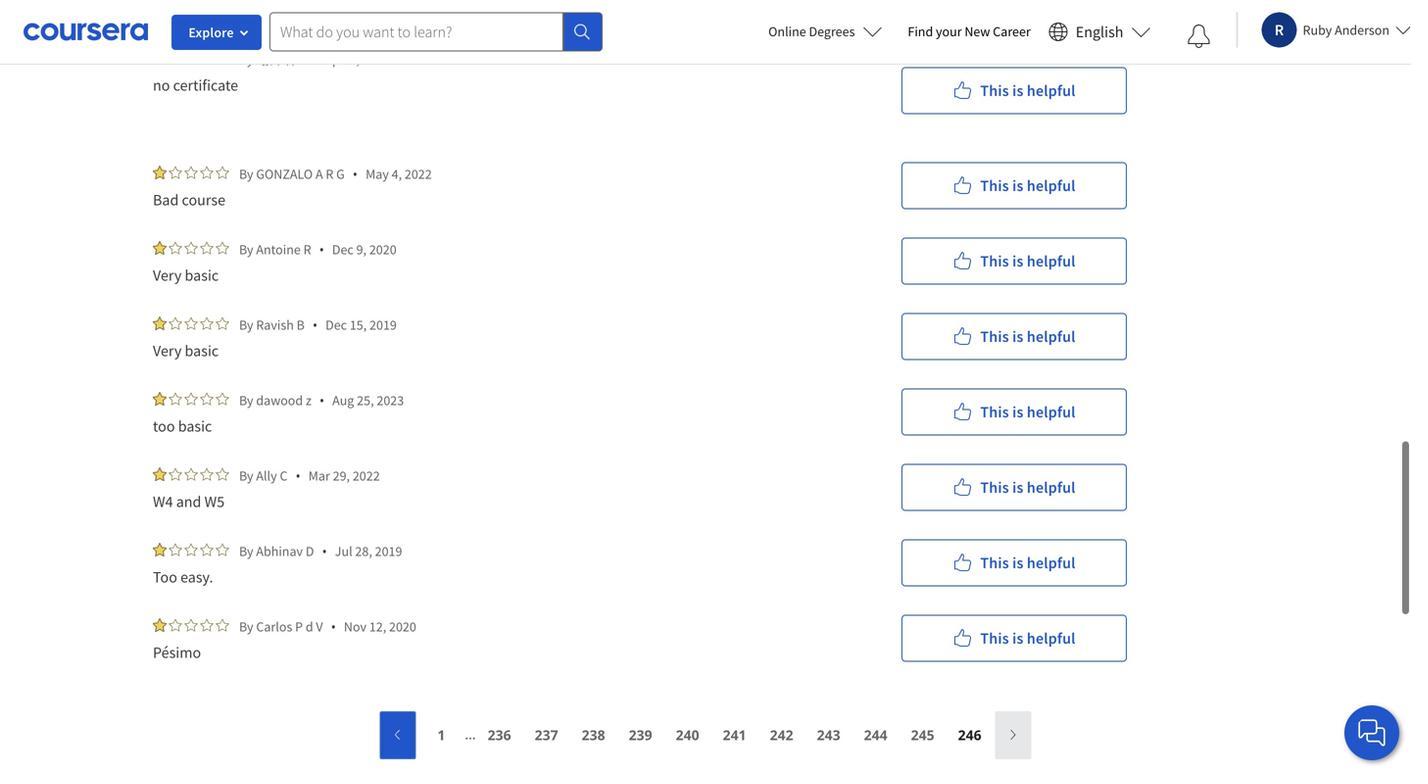 Task type: locate. For each thing, give the bounding box(es) containing it.
1 vertical spatial dec
[[326, 316, 347, 334]]

242
[[770, 726, 794, 745]]

2019 inside by ravish b • dec 15, 2019
[[370, 316, 397, 334]]

d
[[306, 543, 314, 560]]

1 by from the top
[[239, 50, 254, 68]]

2 this is helpful button from the top
[[902, 162, 1128, 209]]

236
[[488, 726, 511, 745]]

0 vertical spatial 2019
[[370, 316, 397, 334]]

6 is from the top
[[1013, 478, 1024, 498]]

8 this is helpful button from the top
[[902, 615, 1128, 662]]

2022
[[363, 50, 390, 68], [405, 165, 432, 183], [353, 467, 380, 485]]

by inside by abhinav d • jul 28, 2019
[[239, 543, 254, 560]]

by for p
[[239, 618, 254, 636]]

2020 right 12,
[[389, 618, 417, 636]]

p
[[295, 618, 303, 636]]

1 link
[[424, 712, 459, 759]]

6 this is helpful from the top
[[981, 478, 1076, 498]]

2020 inside the by antoine r • dec 9, 2020
[[369, 241, 397, 258]]

very for by ravish b • dec 15, 2019
[[153, 341, 182, 361]]

by 谢沛霖 • sep 10, 2022
[[239, 50, 390, 69]]

basic up the too basic
[[185, 341, 219, 361]]

3 is from the top
[[1013, 252, 1024, 271]]

241
[[723, 726, 747, 745]]

2019 inside by abhinav d • jul 28, 2019
[[375, 543, 402, 560]]

find your new career link
[[899, 20, 1041, 44]]

basic for by dawood z • aug 25, 2023
[[178, 417, 212, 436]]

by
[[239, 50, 254, 68], [239, 165, 254, 183], [239, 241, 254, 258], [239, 316, 254, 334], [239, 392, 254, 409], [239, 467, 254, 485], [239, 543, 254, 560], [239, 618, 254, 636]]

5 by from the top
[[239, 392, 254, 409]]

5 this is helpful from the top
[[981, 403, 1076, 422]]

dec left 15,
[[326, 316, 347, 334]]

1 very basic from the top
[[153, 266, 219, 285]]

7 this is helpful button from the top
[[902, 540, 1128, 587]]

r right a
[[326, 165, 334, 183]]

7 by from the top
[[239, 543, 254, 560]]

by left 谢沛霖
[[239, 50, 254, 68]]

by left antoine
[[239, 241, 254, 258]]

basic
[[216, 0, 250, 20], [185, 266, 219, 285], [185, 341, 219, 361], [178, 417, 212, 436]]

5 helpful from the top
[[1027, 403, 1076, 422]]

basic down course
[[185, 266, 219, 285]]

this for a
[[981, 176, 1010, 196]]

r inside by gonzalo a r g • may 4, 2022
[[326, 165, 334, 183]]

1 filled star image from the top
[[153, 241, 167, 255]]

helpful for c
[[1027, 478, 1076, 498]]

1 horizontal spatial r
[[326, 165, 334, 183]]

5 this is helpful button from the top
[[902, 389, 1128, 436]]

3 this is helpful button from the top
[[902, 238, 1128, 285]]

this for b
[[981, 327, 1010, 347]]

very basic down the bad course
[[153, 266, 219, 285]]

1 vertical spatial 2020
[[389, 618, 417, 636]]

239
[[629, 726, 653, 745]]

8 this is helpful from the top
[[981, 629, 1076, 649]]

2 very from the top
[[153, 266, 182, 285]]

by left ally
[[239, 467, 254, 485]]

2 vertical spatial very
[[153, 341, 182, 361]]

r inside the by antoine r • dec 9, 2020
[[304, 241, 311, 258]]

helpful for d
[[1027, 554, 1076, 573]]

ruby
[[1304, 21, 1333, 39]]

basic right too
[[178, 417, 212, 436]]

243 link
[[811, 712, 847, 759]]

0 vertical spatial 2020
[[369, 241, 397, 258]]

2 very basic from the top
[[153, 341, 219, 361]]

2019 right 15,
[[370, 316, 397, 334]]

6 this is helpful button from the top
[[902, 464, 1128, 511]]

by left gonzalo
[[239, 165, 254, 183]]

basic for by ravish b • dec 15, 2019
[[185, 341, 219, 361]]

find your new career
[[908, 23, 1031, 40]]

1 this is helpful from the top
[[981, 81, 1076, 101]]

by inside the by antoine r • dec 9, 2020
[[239, 241, 254, 258]]

dec
[[332, 241, 354, 258], [326, 316, 347, 334]]

谢沛霖
[[256, 50, 297, 68]]

by left ravish
[[239, 316, 254, 334]]

4,
[[392, 165, 402, 183]]

easy.
[[180, 568, 213, 587]]

1 vertical spatial filled star image
[[153, 468, 167, 481]]

2 filled star image from the top
[[153, 468, 167, 481]]

7 this from the top
[[981, 554, 1010, 573]]

9,
[[357, 241, 367, 258]]

degrees
[[809, 23, 855, 40]]

very basic for by ravish b • dec 15, 2019
[[153, 341, 219, 361]]

by inside by ravish b • dec 15, 2019
[[239, 316, 254, 334]]

240
[[676, 726, 700, 745]]

4 by from the top
[[239, 316, 254, 334]]

• right b
[[313, 316, 318, 334]]

0 vertical spatial very
[[153, 0, 182, 20]]

2022 right 10,
[[363, 50, 390, 68]]

by dawood z • aug 25, 2023
[[239, 391, 404, 410]]

by for z
[[239, 392, 254, 409]]

by inside by gonzalo a r g • may 4, 2022
[[239, 165, 254, 183]]

2022 right 4,
[[405, 165, 432, 183]]

2 this from the top
[[981, 176, 1010, 196]]

3 this from the top
[[981, 252, 1010, 271]]

helpful
[[1027, 81, 1076, 101], [1027, 176, 1076, 196], [1027, 252, 1076, 271], [1027, 327, 1076, 347], [1027, 403, 1076, 422], [1027, 478, 1076, 498], [1027, 554, 1076, 573], [1027, 629, 1076, 649]]

very basic up the too basic
[[153, 341, 219, 361]]

abhinav
[[256, 543, 303, 560]]

...
[[465, 725, 476, 743]]

show notifications image
[[1188, 25, 1211, 48]]

1
[[438, 726, 446, 745]]

career
[[994, 23, 1031, 40]]

dec for by antoine r • dec 9, 2020
[[332, 241, 354, 258]]

dec inside by ravish b • dec 15, 2019
[[326, 316, 347, 334]]

this for p
[[981, 629, 1010, 649]]

2 is from the top
[[1013, 176, 1024, 196]]

d
[[306, 618, 313, 636]]

5 filled star image from the top
[[153, 543, 167, 557]]

2 vertical spatial r
[[304, 241, 311, 258]]

filled star image
[[153, 51, 167, 65], [153, 166, 167, 179], [153, 317, 167, 330], [153, 392, 167, 406], [153, 543, 167, 557], [153, 619, 167, 632]]

w4
[[153, 492, 173, 512]]

by for d
[[239, 543, 254, 560]]

star image
[[200, 51, 214, 65], [169, 166, 182, 179], [184, 166, 198, 179], [200, 166, 214, 179], [184, 241, 198, 255], [200, 241, 214, 255], [184, 317, 198, 330], [200, 317, 214, 330], [216, 317, 229, 330], [169, 392, 182, 406], [200, 392, 214, 406], [216, 392, 229, 406], [200, 468, 214, 481], [216, 468, 229, 481], [169, 543, 182, 557], [184, 543, 198, 557], [184, 619, 198, 632], [216, 619, 229, 632]]

by left abhinav
[[239, 543, 254, 560]]

helpful for •
[[1027, 81, 1076, 101]]

6 filled star image from the top
[[153, 619, 167, 632]]

dec inside the by antoine r • dec 9, 2020
[[332, 241, 354, 258]]

filled star image up w4
[[153, 468, 167, 481]]

dec for by ravish b • dec 15, 2019
[[326, 316, 347, 334]]

this is helpful button
[[902, 67, 1128, 114], [902, 162, 1128, 209], [902, 238, 1128, 285], [902, 313, 1128, 360], [902, 389, 1128, 436], [902, 464, 1128, 511], [902, 540, 1128, 587], [902, 615, 1128, 662]]

this is helpful button for c
[[902, 464, 1128, 511]]

aug
[[333, 392, 354, 409]]

4 helpful from the top
[[1027, 327, 1076, 347]]

2022 right '29,'
[[353, 467, 380, 485]]

4 filled star image from the top
[[153, 392, 167, 406]]

• right v
[[331, 618, 336, 636]]

2019 right 28,
[[375, 543, 402, 560]]

by inside 'by carlos p d v • nov 12, 2020'
[[239, 618, 254, 636]]

this is helpful for z
[[981, 403, 1076, 422]]

by antoine r • dec 9, 2020
[[239, 240, 397, 259]]

very basic for by antoine r • dec 9, 2020
[[153, 266, 219, 285]]

2 this is helpful from the top
[[981, 176, 1076, 196]]

r right antoine
[[304, 241, 311, 258]]

is
[[1013, 81, 1024, 101], [1013, 176, 1024, 196], [1013, 252, 1024, 271], [1013, 327, 1024, 347], [1013, 403, 1024, 422], [1013, 478, 1024, 498], [1013, 554, 1024, 573], [1013, 629, 1024, 649]]

3 filled star image from the top
[[153, 317, 167, 330]]

5 this from the top
[[981, 403, 1010, 422]]

2 horizontal spatial r
[[1275, 20, 1285, 40]]

1 vertical spatial r
[[326, 165, 334, 183]]

2 vertical spatial 2022
[[353, 467, 380, 485]]

8 this from the top
[[981, 629, 1010, 649]]

too easy.
[[153, 568, 213, 587]]

1 vertical spatial 2022
[[405, 165, 432, 183]]

1 vertical spatial very basic
[[153, 341, 219, 361]]

online
[[769, 23, 807, 40]]

7 is from the top
[[1013, 554, 1024, 573]]

• right c
[[296, 467, 301, 485]]

by for b
[[239, 316, 254, 334]]

0 horizontal spatial r
[[304, 241, 311, 258]]

sep
[[318, 50, 340, 68]]

by for c
[[239, 467, 254, 485]]

3 this is helpful from the top
[[981, 252, 1076, 271]]

6 this from the top
[[981, 478, 1010, 498]]

z
[[306, 392, 312, 409]]

very basic
[[153, 266, 219, 285], [153, 341, 219, 361]]

3 helpful from the top
[[1027, 252, 1076, 271]]

1 vertical spatial 2019
[[375, 543, 402, 560]]

15,
[[350, 316, 367, 334]]

0 vertical spatial r
[[1275, 20, 1285, 40]]

r left the ruby on the right top of the page
[[1275, 20, 1285, 40]]

nov
[[344, 618, 367, 636]]

by inside by ally c • mar 29, 2022
[[239, 467, 254, 485]]

2019 for basic
[[370, 316, 397, 334]]

this is helpful button for b
[[902, 313, 1128, 360]]

find
[[908, 23, 934, 40]]

by left dawood
[[239, 392, 254, 409]]

very down bad
[[153, 266, 182, 285]]

8 is from the top
[[1013, 629, 1024, 649]]

very
[[153, 0, 182, 20], [153, 266, 182, 285], [153, 341, 182, 361]]

filled star image for no
[[153, 51, 167, 65]]

pésimo
[[153, 643, 201, 663]]

this is helpful button for a
[[902, 162, 1128, 209]]

this is helpful for a
[[981, 176, 1076, 196]]

filled star image down bad
[[153, 241, 167, 255]]

explore button
[[172, 15, 262, 50]]

filled star image for too
[[153, 543, 167, 557]]

this for c
[[981, 478, 1010, 498]]

star image
[[169, 51, 182, 65], [184, 51, 198, 65], [216, 51, 229, 65], [216, 166, 229, 179], [169, 241, 182, 255], [216, 241, 229, 255], [169, 317, 182, 330], [184, 392, 198, 406], [169, 468, 182, 481], [184, 468, 198, 481], [200, 543, 214, 557], [216, 543, 229, 557], [169, 619, 182, 632], [200, 619, 214, 632]]

too
[[153, 568, 177, 587]]

1 helpful from the top
[[1027, 81, 1076, 101]]

0 vertical spatial 2022
[[363, 50, 390, 68]]

new
[[965, 23, 991, 40]]

7 helpful from the top
[[1027, 554, 1076, 573]]

helpful for p
[[1027, 629, 1076, 649]]

this for d
[[981, 554, 1010, 573]]

very up too
[[153, 341, 182, 361]]

12,
[[369, 618, 387, 636]]

2020
[[369, 241, 397, 258], [389, 618, 417, 636]]

1 filled star image from the top
[[153, 51, 167, 65]]

7 this is helpful from the top
[[981, 554, 1076, 573]]

6 helpful from the top
[[1027, 478, 1076, 498]]

2019
[[370, 316, 397, 334], [375, 543, 402, 560]]

very
[[185, 0, 213, 20]]

4 this is helpful from the top
[[981, 327, 1076, 347]]

0 vertical spatial very basic
[[153, 266, 219, 285]]

None search field
[[270, 12, 603, 51]]

1 vertical spatial very
[[153, 266, 182, 285]]

1 this is helpful button from the top
[[902, 67, 1128, 114]]

dawood
[[256, 392, 303, 409]]

antoine
[[256, 241, 301, 258]]

no
[[153, 76, 170, 95]]

by carlos p d v • nov 12, 2020
[[239, 618, 417, 636]]

10,
[[343, 50, 360, 68]]

8 helpful from the top
[[1027, 629, 1076, 649]]

carlos
[[256, 618, 293, 636]]

0 vertical spatial dec
[[332, 241, 354, 258]]

3 very from the top
[[153, 341, 182, 361]]

4 this from the top
[[981, 327, 1010, 347]]

245
[[911, 726, 935, 745]]

1 this from the top
[[981, 81, 1010, 101]]

this is helpful button for d
[[902, 540, 1128, 587]]

3 by from the top
[[239, 241, 254, 258]]

filled star image
[[153, 241, 167, 255], [153, 468, 167, 481]]

may
[[366, 165, 389, 183]]

0 vertical spatial filled star image
[[153, 241, 167, 255]]

by inside by 谢沛霖 • sep 10, 2022
[[239, 50, 254, 68]]

•
[[305, 50, 310, 69], [353, 165, 358, 183], [319, 240, 324, 259], [313, 316, 318, 334], [320, 391, 325, 410], [296, 467, 301, 485], [322, 542, 327, 561], [331, 618, 336, 636]]

by gonzalo a r g • may 4, 2022
[[239, 165, 432, 183]]

5 is from the top
[[1013, 403, 1024, 422]]

246
[[959, 726, 982, 745]]

very very basic
[[153, 0, 250, 20]]

dec left "9,"
[[332, 241, 354, 258]]

english
[[1076, 22, 1124, 42]]

this
[[981, 81, 1010, 101], [981, 176, 1010, 196], [981, 252, 1010, 271], [981, 327, 1010, 347], [981, 403, 1010, 422], [981, 478, 1010, 498], [981, 554, 1010, 573], [981, 629, 1010, 649]]

too
[[153, 417, 175, 436]]

6 by from the top
[[239, 467, 254, 485]]

filled star image for w4 and w5
[[153, 468, 167, 481]]

by for •
[[239, 50, 254, 68]]

2020 inside 'by carlos p d v • nov 12, 2020'
[[389, 618, 417, 636]]

1 is from the top
[[1013, 81, 1024, 101]]

by left carlos
[[239, 618, 254, 636]]

2020 right "9,"
[[369, 241, 397, 258]]

2 helpful from the top
[[1027, 176, 1076, 196]]

r
[[1275, 20, 1285, 40], [326, 165, 334, 183], [304, 241, 311, 258]]

4 this is helpful button from the top
[[902, 313, 1128, 360]]

bad
[[153, 190, 179, 210]]

8 by from the top
[[239, 618, 254, 636]]

4 is from the top
[[1013, 327, 1024, 347]]

2023
[[377, 392, 404, 409]]

2 by from the top
[[239, 165, 254, 183]]

by inside by dawood z • aug 25, 2023
[[239, 392, 254, 409]]

very left very
[[153, 0, 182, 20]]

this is helpful for b
[[981, 327, 1076, 347]]

2 filled star image from the top
[[153, 166, 167, 179]]



Task type: describe. For each thing, give the bounding box(es) containing it.
and
[[176, 492, 201, 512]]

this is helpful for r
[[981, 252, 1076, 271]]

• left sep
[[305, 50, 310, 69]]

very for by antoine r • dec 9, 2020
[[153, 266, 182, 285]]

is for b
[[1013, 327, 1024, 347]]

this for z
[[981, 403, 1010, 422]]

2022 inside by ally c • mar 29, 2022
[[353, 467, 380, 485]]

this is helpful for p
[[981, 629, 1076, 649]]

filled star image for too
[[153, 392, 167, 406]]

helpful for r
[[1027, 252, 1076, 271]]

243
[[817, 726, 841, 745]]

this is helpful button for z
[[902, 389, 1128, 436]]

online degrees
[[769, 23, 855, 40]]

this is helpful for c
[[981, 478, 1076, 498]]

is for p
[[1013, 629, 1024, 649]]

this is helpful button for r
[[902, 238, 1128, 285]]

this is helpful button for p
[[902, 615, 1128, 662]]

basic for by antoine r • dec 9, 2020
[[185, 266, 219, 285]]

25,
[[357, 392, 374, 409]]

no certificate
[[153, 76, 238, 95]]

245 link
[[906, 712, 941, 759]]

• right the d
[[322, 542, 327, 561]]

w5
[[205, 492, 225, 512]]

238 link
[[576, 712, 611, 759]]

coursera image
[[24, 16, 148, 47]]

gonzalo
[[256, 165, 313, 183]]

is for r
[[1013, 252, 1024, 271]]

2022 inside by gonzalo a r g • may 4, 2022
[[405, 165, 432, 183]]

your
[[936, 23, 962, 40]]

ruby anderson
[[1304, 21, 1390, 39]]

What do you want to learn? text field
[[270, 12, 564, 51]]

filled star image for very basic
[[153, 241, 167, 255]]

explore
[[189, 24, 234, 41]]

2019 for easy.
[[375, 543, 402, 560]]

241 link
[[717, 712, 753, 759]]

course
[[182, 190, 226, 210]]

this is helpful button for •
[[902, 67, 1128, 114]]

is for c
[[1013, 478, 1024, 498]]

ravish
[[256, 316, 294, 334]]

29,
[[333, 467, 350, 485]]

chevron right image
[[1007, 727, 1021, 744]]

anderson
[[1336, 21, 1390, 39]]

by for a
[[239, 165, 254, 183]]

239 link
[[623, 712, 659, 759]]

helpful for a
[[1027, 176, 1076, 196]]

g
[[336, 165, 345, 183]]

w4 and w5
[[153, 492, 225, 512]]

filled star image for very
[[153, 317, 167, 330]]

v
[[316, 618, 323, 636]]

is for z
[[1013, 403, 1024, 422]]

english button
[[1041, 0, 1159, 64]]

238
[[582, 726, 606, 745]]

• right g
[[353, 165, 358, 183]]

by for r
[[239, 241, 254, 258]]

certificate
[[173, 76, 238, 95]]

mar
[[309, 467, 330, 485]]

filled star image for bad
[[153, 166, 167, 179]]

online degrees button
[[753, 10, 899, 53]]

237
[[535, 726, 558, 745]]

ally
[[256, 467, 277, 485]]

is for •
[[1013, 81, 1024, 101]]

237 link
[[529, 712, 564, 759]]

basic up explore
[[216, 0, 250, 20]]

this for r
[[981, 252, 1010, 271]]

helpful for b
[[1027, 327, 1076, 347]]

242 link
[[764, 712, 800, 759]]

c
[[280, 467, 288, 485]]

jul
[[335, 543, 353, 560]]

• right "z"
[[320, 391, 325, 410]]

is for a
[[1013, 176, 1024, 196]]

a
[[316, 165, 323, 183]]

chat with us image
[[1357, 718, 1388, 749]]

246 link
[[953, 712, 988, 759]]

this is helpful for d
[[981, 554, 1076, 573]]

this is helpful for •
[[981, 81, 1076, 101]]

by ravish b • dec 15, 2019
[[239, 316, 397, 334]]

b
[[297, 316, 305, 334]]

helpful for z
[[1027, 403, 1076, 422]]

by abhinav d • jul 28, 2019
[[239, 542, 402, 561]]

1 very from the top
[[153, 0, 182, 20]]

is for d
[[1013, 554, 1024, 573]]

236 link
[[482, 712, 517, 759]]

• left "9,"
[[319, 240, 324, 259]]

240 link
[[670, 712, 706, 759]]

244
[[864, 726, 888, 745]]

bad course
[[153, 190, 226, 210]]

chevron left image
[[391, 727, 405, 744]]

by ally c • mar 29, 2022
[[239, 467, 380, 485]]

this for •
[[981, 81, 1010, 101]]

too basic
[[153, 417, 212, 436]]

244 link
[[859, 712, 894, 759]]

2022 inside by 谢沛霖 • sep 10, 2022
[[363, 50, 390, 68]]

28,
[[355, 543, 372, 560]]



Task type: vqa. For each thing, say whether or not it's contained in the screenshot.
Support
no



